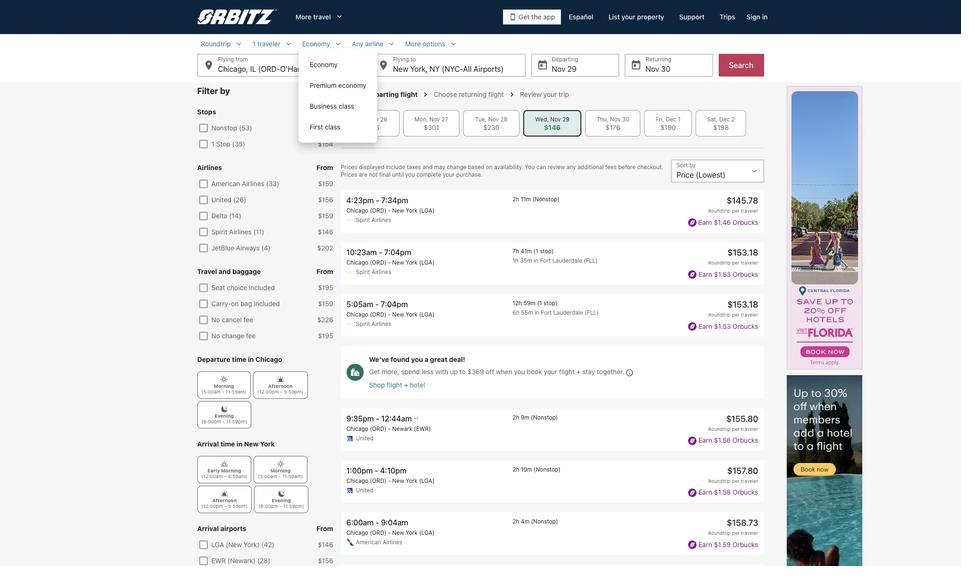 Task type: locate. For each thing, give the bounding box(es) containing it.
7:04pm right 10:23am
[[384, 248, 412, 257]]

1 horizontal spatial (12:00pm
[[257, 389, 279, 395]]

spirit airlines down 4:23pm - 7:34pm chicago (ord) - new york (lga)
[[356, 216, 391, 223]]

0 horizontal spatial afternoon (12:00pm - 5:59pm)
[[202, 498, 248, 509]]

None search field
[[197, 40, 764, 143]]

$1.58
[[714, 488, 731, 496]]

2h left 11m
[[513, 196, 519, 203]]

roundtrip for 1:00pm - 4:10pm
[[709, 478, 731, 484]]

0 horizontal spatial choose
[[341, 90, 365, 98]]

list
[[609, 13, 620, 21]]

$146 for spirit airlines (11)
[[318, 228, 333, 236]]

morning
[[214, 383, 234, 389], [221, 468, 241, 473], [271, 468, 291, 473]]

you down taxes
[[405, 171, 415, 178]]

morning right 4:59am)
[[271, 468, 291, 473]]

0 vertical spatial $159
[[318, 180, 333, 188]]

$230
[[483, 123, 500, 131]]

roundtrip for 4:23pm - 7:34pm
[[709, 208, 731, 214]]

no for no cancel fee
[[211, 316, 220, 324]]

(lga) inside 10:23am - 7:04pm chicago (ord) - new york (lga)
[[419, 259, 435, 266]]

1 vertical spatial time
[[221, 440, 235, 448]]

$159
[[318, 180, 333, 188], [318, 212, 333, 220], [318, 300, 333, 308]]

0 vertical spatial (1
[[534, 248, 538, 255]]

1 horizontal spatial more
[[405, 40, 421, 48]]

roundtrip for 6:00am - 9:04am
[[709, 530, 731, 536]]

(fll) inside '12h 59m (1 stop) 6h 55m in fort lauderdale (fll)'
[[585, 309, 599, 316]]

choose down economy
[[341, 90, 365, 98]]

search button
[[719, 54, 764, 77]]

from for american airlines (33)
[[317, 163, 333, 172]]

0 horizontal spatial more
[[296, 13, 312, 21]]

on
[[486, 163, 493, 171], [231, 300, 239, 308]]

(ord) for 6:00am
[[370, 529, 387, 536]]

0 vertical spatial evening (6:00pm - 11:59pm)
[[202, 413, 247, 424]]

0 horizontal spatial evening (6:00pm - 11:59pm)
[[202, 413, 247, 424]]

change up purchase. on the top
[[447, 163, 467, 171]]

(6:00pm up the arrival time in new york
[[202, 419, 221, 424]]

1 left stop
[[211, 140, 214, 148]]

3 2h from the top
[[513, 466, 520, 473]]

(nonstop) for $145.78
[[533, 196, 560, 203]]

1 vertical spatial evening (6:00pm - 11:59pm)
[[259, 498, 304, 509]]

arrival up "lga"
[[197, 524, 219, 532]]

jetblue
[[211, 244, 234, 252]]

seat choice included
[[211, 283, 275, 292]]

evening 6:00pm through 11:59pm element
[[197, 401, 251, 429], [254, 486, 308, 513]]

6 per from the top
[[732, 530, 740, 536]]

9:04am
[[381, 518, 408, 527]]

spirit airlines for 4:23pm
[[356, 216, 391, 223]]

traveler inside $155.80 roundtrip per traveler
[[741, 426, 759, 432]]

choice
[[227, 283, 247, 292]]

0 vertical spatial time
[[232, 355, 246, 363]]

xsmall image inside morning 5:00am through 11:59am 'element'
[[277, 460, 284, 468]]

airlines
[[197, 163, 222, 172], [242, 180, 264, 188], [372, 216, 391, 223], [229, 228, 252, 236], [372, 268, 391, 276], [372, 320, 391, 328], [383, 539, 403, 546]]

30 inside thu, nov 30 $176
[[622, 116, 630, 123]]

1 vertical spatial united
[[356, 435, 374, 442]]

0 horizontal spatial on
[[231, 300, 239, 308]]

2h left 4m
[[513, 518, 520, 525]]

in inside '12h 59m (1 stop) 6h 55m in fort lauderdale (fll)'
[[535, 309, 540, 316]]

york)
[[244, 541, 260, 549]]

chicago down 4:23pm
[[347, 207, 368, 214]]

3 from from the top
[[317, 267, 333, 275]]

1 dec from the left
[[666, 116, 677, 123]]

nov inside mon, nov 27 $301
[[430, 116, 440, 123]]

xsmall image for early morning 12:00am through 4:59am element at the bottom of page
[[221, 460, 228, 468]]

dec left 2
[[720, 116, 730, 123]]

1 vertical spatial spirit airlines
[[356, 268, 391, 276]]

2 choose from the left
[[434, 90, 457, 98]]

2 earn $1.53 orbucks from the top
[[699, 322, 759, 330]]

1 vertical spatial on
[[231, 300, 239, 308]]

2 $159 from the top
[[318, 212, 333, 220]]

tab list
[[341, 110, 764, 137]]

spirit down 4:23pm
[[356, 216, 370, 223]]

york for 6:00am - 9:04am
[[406, 529, 418, 536]]

1 horizontal spatial 11:59am)
[[282, 473, 303, 479]]

get inside get the app link
[[519, 13, 530, 21]]

orbucks
[[733, 218, 759, 226], [733, 270, 759, 278], [733, 322, 759, 330], [733, 436, 759, 444], [733, 488, 759, 496], [733, 540, 759, 548]]

(nonstop) for $155.80
[[531, 414, 558, 421]]

menu containing economy
[[298, 54, 378, 137]]

any airline button
[[348, 40, 400, 48]]

nov for $146
[[551, 116, 561, 123]]

get more, spend less with up to $369 off when you book your flight + stay together.
[[369, 368, 625, 376]]

roundtrip inside the $145.78 roundtrip per traveler
[[709, 208, 731, 214]]

we've found you a great deal!
[[369, 356, 465, 364]]

1 $195 from the top
[[318, 283, 333, 292]]

1 horizontal spatial (5:00am
[[258, 473, 277, 479]]

nov inside wed, nov 29 $146
[[551, 116, 561, 123]]

traveler inside the $145.78 roundtrip per traveler
[[741, 208, 759, 214]]

on left bag
[[231, 300, 239, 308]]

0 vertical spatial morning (5:00am - 11:59am)
[[202, 383, 247, 395]]

(ord) down 5:05am
[[370, 311, 387, 318]]

arrival for arrival time in new york
[[197, 440, 219, 448]]

and up seat
[[219, 267, 231, 275]]

0 horizontal spatial (5:00am
[[202, 389, 221, 395]]

info_outline image
[[626, 369, 633, 376]]

spirit for 4:23pm
[[356, 216, 370, 223]]

1 vertical spatial earn $1.53 orbucks
[[699, 322, 759, 330]]

stop) inside 7h 41m (1 stop) 1h 35m in fort lauderdale (fll)
[[540, 248, 554, 255]]

2 no from the top
[[211, 332, 220, 340]]

(nonstop) right the "10m"
[[534, 466, 561, 473]]

trip
[[559, 90, 569, 98]]

1 vertical spatial morning (5:00am - 11:59am)
[[258, 468, 303, 479]]

1 vertical spatial lauderdale
[[554, 309, 583, 316]]

0 vertical spatial arrival
[[197, 440, 219, 448]]

5 (ord) from the top
[[370, 477, 387, 484]]

1 vertical spatial get
[[369, 368, 380, 376]]

11m
[[521, 196, 531, 203]]

(ord) up american airlines
[[370, 529, 387, 536]]

per inside the $145.78 roundtrip per traveler
[[732, 208, 740, 214]]

york for 5:05am - 7:04pm
[[406, 311, 418, 318]]

(ord) down '7:34pm'
[[370, 207, 387, 214]]

earn $1.59 orbucks
[[699, 540, 759, 548]]

nov inside sun, nov 26 $466
[[368, 116, 379, 123]]

xsmall image inside morning 5:00am through 11:59am 'element'
[[220, 376, 228, 383]]

1 horizontal spatial 1
[[253, 40, 256, 48]]

fri, dec 1 $190
[[656, 116, 681, 131]]

prices left the are
[[341, 171, 357, 178]]

from
[[317, 108, 333, 116], [317, 163, 333, 172], [317, 267, 333, 275], [317, 524, 333, 532]]

(new
[[226, 541, 242, 549]]

morning right early
[[221, 468, 241, 473]]

$301
[[424, 123, 439, 131]]

2 2h from the top
[[513, 414, 520, 421]]

departure time in chicago
[[197, 355, 282, 363]]

0 vertical spatial 29
[[568, 65, 577, 73]]

(ewr)
[[414, 425, 431, 432]]

united for $157.80
[[356, 487, 374, 494]]

1 horizontal spatial dec
[[720, 116, 730, 123]]

1 (lga) from the top
[[419, 207, 435, 214]]

1 $159 from the top
[[318, 180, 333, 188]]

(lga) for 10:23am - 7:04pm
[[419, 259, 435, 266]]

(ord) down 4:10pm
[[370, 477, 387, 484]]

chicago down the 6:00am
[[347, 529, 368, 536]]

6 (ord) from the top
[[370, 529, 387, 536]]

0 horizontal spatial dec
[[666, 116, 677, 123]]

(ord) down 10:23am
[[370, 259, 387, 266]]

traveler inside $157.80 roundtrip per traveler
[[741, 478, 759, 484]]

traveler for 6:00am - 9:04am
[[741, 530, 759, 536]]

roundtrip inside the $158.73 roundtrip per traveler
[[709, 530, 731, 536]]

1 vertical spatial 11:59pm)
[[283, 503, 304, 509]]

1 download the app button image from the left
[[509, 13, 517, 21]]

2 (lga) from the top
[[419, 259, 435, 266]]

nov inside thu, nov 30 $176
[[610, 116, 621, 123]]

2 per from the top
[[732, 260, 740, 266]]

(lga) inside the "5:05am - 7:04pm chicago (ord) - new york (lga)"
[[419, 311, 435, 318]]

1 vertical spatial $195
[[318, 332, 333, 340]]

1 vertical spatial 11:59am)
[[282, 473, 303, 479]]

29
[[568, 65, 577, 73], [563, 116, 570, 123]]

6 orbucks from the top
[[733, 540, 759, 548]]

choose for choose departing flight
[[341, 90, 365, 98]]

(1 for 5:05am - 7:04pm
[[537, 300, 542, 307]]

spirit for 5:05am
[[356, 320, 370, 328]]

stop) inside '12h 59m (1 stop) 6h 55m in fort lauderdale (fll)'
[[544, 300, 558, 307]]

1 horizontal spatial afternoon
[[268, 383, 293, 389]]

3 (lga) from the top
[[419, 311, 435, 318]]

(12:00pm down departure time in chicago
[[257, 389, 279, 395]]

$159 up $202
[[318, 212, 333, 220]]

11:59am)
[[226, 389, 247, 395], [282, 473, 303, 479]]

1 vertical spatial 30
[[622, 116, 630, 123]]

and up complete
[[423, 163, 433, 171]]

1 vertical spatial and
[[219, 267, 231, 275]]

search
[[729, 61, 754, 69]]

0 vertical spatial 30
[[661, 65, 671, 73]]

united (26)
[[211, 196, 246, 204]]

0 vertical spatial more
[[296, 13, 312, 21]]

york inside 4:23pm - 7:34pm chicago (ord) - new york (lga)
[[406, 207, 418, 214]]

29 inside 'button'
[[568, 65, 577, 73]]

dec inside fri, dec 1 $190
[[666, 116, 677, 123]]

orbucks for 10:23am - 7:04pm
[[733, 270, 759, 278]]

spirit airlines for 5:05am
[[356, 320, 391, 328]]

7h
[[513, 248, 519, 255]]

flight right departing
[[401, 90, 418, 98]]

5:59pm)
[[284, 389, 304, 395], [228, 503, 248, 509]]

1 horizontal spatial (6:00pm
[[259, 503, 278, 509]]

1 inside button
[[253, 40, 256, 48]]

2 spirit airlines from the top
[[356, 268, 391, 276]]

no for no change fee
[[211, 332, 220, 340]]

1 vertical spatial 5:59pm)
[[228, 503, 248, 509]]

morning 5:00am through 11:59am element right 4:59am)
[[254, 456, 307, 483]]

(lga) inside 4:23pm - 7:34pm chicago (ord) - new york (lga)
[[419, 207, 435, 214]]

lauderdale inside '12h 59m (1 stop) 6h 55m in fort lauderdale (fll)'
[[554, 309, 583, 316]]

sign in
[[747, 13, 768, 21]]

you inside prices displayed include taxes and may change based on availability. you can review any additional fees before checkout. prices are not final until you complete your purchase.
[[405, 171, 415, 178]]

$146 for lga (new york) (42)
[[318, 541, 333, 549]]

earn for 6:00am - 9:04am
[[699, 540, 713, 548]]

xsmall image
[[220, 376, 228, 383], [221, 405, 228, 413], [278, 490, 285, 498]]

3 (ord) from the top
[[370, 311, 387, 318]]

fee for no change fee
[[246, 332, 256, 340]]

(28)
[[257, 557, 270, 565]]

2h left 9m
[[513, 414, 520, 421]]

0 vertical spatial 5:59pm)
[[284, 389, 304, 395]]

in right 55m
[[535, 309, 540, 316]]

1 vertical spatial evening
[[272, 498, 291, 503]]

evening (6:00pm - 11:59pm) up (42)
[[259, 498, 304, 509]]

lauderdale right 35m
[[553, 257, 582, 264]]

earn for 4:23pm - 7:34pm
[[699, 218, 712, 226]]

1 vertical spatial fee
[[246, 332, 256, 340]]

found
[[391, 356, 410, 364]]

3 $159 from the top
[[318, 300, 333, 308]]

(ord) inside 1:00pm - 4:10pm chicago (ord) - new york (lga)
[[370, 477, 387, 484]]

york
[[406, 207, 418, 214], [406, 259, 418, 266], [406, 311, 418, 318], [260, 440, 275, 448], [406, 477, 418, 484], [406, 529, 418, 536]]

new for 5:05am - 7:04pm
[[392, 311, 404, 318]]

early morning (12:00am - 4:59am)
[[202, 468, 247, 479]]

you left a
[[411, 356, 423, 364]]

(14)
[[229, 212, 241, 220]]

1 vertical spatial xsmall image
[[221, 405, 228, 413]]

2 orbucks from the top
[[733, 270, 759, 278]]

(nonstop) for $157.80
[[534, 466, 561, 473]]

new inside dropdown button
[[393, 65, 409, 73]]

xsmall image inside early morning 12:00am through 4:59am element
[[221, 460, 228, 468]]

0 vertical spatial afternoon 12:00pm through 5:59pm element
[[253, 371, 308, 399]]

spirit down 5:05am
[[356, 320, 370, 328]]

1 stop (35)
[[211, 140, 245, 148]]

1 vertical spatial evening 6:00pm through 11:59pm element
[[254, 486, 308, 513]]

1 from from the top
[[317, 108, 333, 116]]

small image right options
[[449, 40, 458, 48]]

(ord)
[[370, 207, 387, 214], [370, 259, 387, 266], [370, 311, 387, 318], [370, 425, 387, 432], [370, 477, 387, 484], [370, 529, 387, 536]]

0 horizontal spatial get
[[369, 368, 380, 376]]

new york, ny (nyc-all airports) button
[[372, 54, 526, 77]]

$1.53 for 10:23am - 7:04pm
[[714, 270, 731, 278]]

new inside the "5:05am - 7:04pm chicago (ord) - new york (lga)"
[[392, 311, 404, 318]]

2h 4m (nonstop)
[[513, 518, 558, 525]]

2 dec from the left
[[720, 116, 730, 123]]

morning 5:00am through 11:59am element down departure
[[197, 371, 251, 399]]

get left the
[[519, 13, 530, 21]]

choose up 27
[[434, 90, 457, 98]]

spirit
[[356, 216, 370, 223], [211, 228, 227, 236], [356, 268, 370, 276], [356, 320, 370, 328]]

1 vertical spatial $153.18 roundtrip per traveler
[[709, 300, 759, 318]]

2h for $158.73
[[513, 518, 520, 525]]

york inside 10:23am - 7:04pm chicago (ord) - new york (lga)
[[406, 259, 418, 266]]

1 vertical spatial you
[[411, 356, 423, 364]]

download the app button image
[[509, 13, 517, 21], [511, 14, 515, 20]]

1 horizontal spatial get
[[519, 13, 530, 21]]

chicago inside 10:23am - 7:04pm chicago (ord) - new york (lga)
[[347, 259, 368, 266]]

class right first
[[325, 123, 340, 131]]

(11)
[[253, 228, 264, 236]]

$195 for seat choice included
[[318, 283, 333, 292]]

5 per from the top
[[732, 478, 740, 484]]

evening 6:00pm through 11:59pm element up the arrival time in new york
[[197, 401, 251, 429]]

(newark)
[[228, 557, 256, 565]]

30
[[661, 65, 671, 73], [622, 116, 630, 123]]

(1 inside '12h 59m (1 stop) 6h 55m in fort lauderdale (fll)'
[[537, 300, 542, 307]]

4 from from the top
[[317, 524, 333, 532]]

7:04pm inside the "5:05am - 7:04pm chicago (ord) - new york (lga)"
[[381, 300, 408, 309]]

2 $153.18 from the top
[[728, 300, 759, 310]]

per inside $157.80 roundtrip per traveler
[[732, 478, 740, 484]]

1 $153.18 from the top
[[728, 248, 759, 258]]

0 vertical spatial +
[[577, 368, 581, 376]]

3 orbucks from the top
[[733, 322, 759, 330]]

5 (lga) from the top
[[419, 529, 435, 536]]

0 vertical spatial fee
[[244, 316, 253, 324]]

2 small image from the left
[[449, 40, 458, 48]]

small image right the airline
[[387, 40, 396, 48]]

nov inside button
[[646, 65, 659, 73]]

0 vertical spatial 1
[[253, 40, 256, 48]]

evening (6:00pm - 11:59pm)
[[202, 413, 247, 424], [259, 498, 304, 509]]

morning 5:00am through 11:59am element
[[197, 371, 251, 399], [254, 456, 307, 483]]

0 vertical spatial american
[[211, 180, 240, 188]]

in right the sign
[[762, 13, 768, 21]]

new for 4:23pm - 7:34pm
[[392, 207, 404, 214]]

1 prices from the top
[[341, 163, 357, 171]]

choose for choose returning flight
[[434, 90, 457, 98]]

no cancel fee
[[211, 316, 253, 324]]

0 horizontal spatial afternoon 12:00pm through 5:59pm element
[[197, 486, 252, 513]]

nov for $466
[[368, 116, 379, 123]]

dec for $198
[[720, 116, 730, 123]]

no down no cancel fee
[[211, 332, 220, 340]]

0 vertical spatial $195
[[318, 283, 333, 292]]

your inside prices displayed include taxes and may change based on availability. you can review any additional fees before checkout. prices are not final until you complete your purchase.
[[443, 171, 455, 178]]

spirit down 10:23am
[[356, 268, 370, 276]]

+ left stay
[[577, 368, 581, 376]]

1 vertical spatial (1
[[537, 300, 542, 307]]

chicago inside the "5:05am - 7:04pm chicago (ord) - new york (lga)"
[[347, 311, 368, 318]]

mon,
[[415, 116, 428, 123]]

(ord) inside the "5:05am - 7:04pm chicago (ord) - new york (lga)"
[[370, 311, 387, 318]]

(12:00pm up arrival airports
[[202, 503, 223, 509]]

5 orbucks from the top
[[733, 488, 759, 496]]

(5:00am right 4:59am)
[[258, 473, 277, 479]]

2 (ord) from the top
[[370, 259, 387, 266]]

$156 for $146
[[318, 557, 333, 565]]

0 vertical spatial $153.18
[[728, 248, 759, 258]]

1 orbucks from the top
[[733, 218, 759, 226]]

(nonstop) right 9m
[[531, 414, 558, 421]]

$1.46
[[714, 218, 731, 226]]

0 vertical spatial change
[[447, 163, 467, 171]]

1 vertical spatial fort
[[541, 309, 552, 316]]

4 per from the top
[[732, 426, 740, 432]]

1h
[[513, 257, 519, 264]]

2 prices from the top
[[341, 171, 357, 178]]

29 right the wed,
[[563, 116, 570, 123]]

1 horizontal spatial on
[[486, 163, 493, 171]]

you left 'book'
[[514, 368, 525, 376]]

chicago for 6:00am
[[347, 529, 368, 536]]

get the app link
[[503, 9, 561, 25]]

xsmall image
[[277, 376, 284, 383], [221, 460, 228, 468], [277, 460, 284, 468], [221, 490, 228, 498]]

sign in button
[[743, 9, 772, 26]]

chicago
[[347, 207, 368, 214], [347, 259, 368, 266], [347, 311, 368, 318], [256, 355, 282, 363], [347, 425, 368, 432], [347, 477, 368, 484], [347, 529, 368, 536]]

$155.80 roundtrip per traveler
[[709, 414, 759, 432]]

2 horizontal spatial 1
[[678, 116, 681, 123]]

$146 for nonstop (53)
[[318, 124, 333, 132]]

$195 for no change fee
[[318, 332, 333, 340]]

to
[[460, 368, 466, 376]]

evening up the arrival time in new york
[[215, 413, 234, 419]]

2 vertical spatial you
[[514, 368, 525, 376]]

delta (14)
[[211, 212, 241, 220]]

united up delta
[[211, 196, 232, 204]]

small image
[[235, 40, 243, 48], [334, 40, 343, 48], [387, 40, 396, 48]]

traveler inside the $158.73 roundtrip per traveler
[[741, 530, 759, 536]]

2 small image from the left
[[334, 40, 343, 48]]

0 vertical spatial you
[[405, 171, 415, 178]]

from down $202
[[317, 267, 333, 275]]

spirit airlines down 10:23am - 7:04pm chicago (ord) - new york (lga) at the top left of the page
[[356, 268, 391, 276]]

1 spirit airlines from the top
[[356, 216, 391, 223]]

+
[[577, 368, 581, 376], [404, 381, 408, 389]]

0 vertical spatial earn $1.53 orbucks
[[699, 270, 759, 278]]

0 horizontal spatial small image
[[284, 40, 293, 48]]

1 vertical spatial (5:00am
[[258, 473, 277, 479]]

fort inside 7h 41m (1 stop) 1h 35m in fort lauderdale (fll)
[[540, 257, 551, 264]]

loyalty logo image for 4:23pm - 7:34pm
[[688, 218, 697, 227]]

(lga) inside 6:00am - 9:04am chicago (ord) - new york (lga)
[[419, 529, 435, 536]]

carry-on bag included
[[211, 300, 280, 308]]

$146 inside wed, nov 29 $146
[[544, 123, 561, 131]]

1 horizontal spatial american
[[356, 539, 381, 546]]

class down economy
[[339, 102, 354, 110]]

roundtrip inside $157.80 roundtrip per traveler
[[709, 478, 731, 484]]

nov for $230
[[488, 116, 499, 123]]

your inside list
[[544, 368, 558, 376]]

2 $195 from the top
[[318, 332, 333, 340]]

2h for $157.80
[[513, 466, 520, 473]]

spirit for 10:23am
[[356, 268, 370, 276]]

1 horizontal spatial afternoon 12:00pm through 5:59pm element
[[253, 371, 308, 399]]

get down we've
[[369, 368, 380, 376]]

(lga) inside 1:00pm - 4:10pm chicago (ord) - new york (lga)
[[419, 477, 435, 484]]

stop) for 10:23am - 7:04pm
[[540, 248, 554, 255]]

roundtrip inside button
[[201, 40, 231, 48]]

2 from from the top
[[317, 163, 333, 172]]

arrival up early
[[197, 440, 219, 448]]

2 $156 from the top
[[318, 557, 333, 565]]

stop) right "41m"
[[540, 248, 554, 255]]

+ left hotel
[[404, 381, 408, 389]]

$159 down $154 in the left of the page
[[318, 180, 333, 188]]

spirit airlines down the "5:05am - 7:04pm chicago (ord) - new york (lga)"
[[356, 320, 391, 328]]

traveler for 1:00pm - 4:10pm
[[741, 478, 759, 484]]

(5:00am
[[202, 389, 221, 395], [258, 473, 277, 479]]

american down the 6:00am
[[356, 539, 381, 546]]

by
[[220, 86, 230, 96]]

0 vertical spatial stop)
[[540, 248, 554, 255]]

$1.59
[[714, 540, 731, 548]]

0 vertical spatial prices
[[341, 163, 357, 171]]

7:04pm inside 10:23am - 7:04pm chicago (ord) - new york (lga)
[[384, 248, 412, 257]]

1 vertical spatial (fll)
[[585, 309, 599, 316]]

prices left displayed
[[341, 163, 357, 171]]

55m
[[521, 309, 533, 316]]

travel
[[313, 13, 331, 21]]

chicago inside 4:23pm - 7:34pm chicago (ord) - new york (lga)
[[347, 207, 368, 214]]

1 no from the top
[[211, 316, 220, 324]]

0 vertical spatial $1.53
[[714, 270, 731, 278]]

(nonstop) right 11m
[[533, 196, 560, 203]]

7:34pm
[[381, 196, 408, 205]]

0 horizontal spatial evening 6:00pm through 11:59pm element
[[197, 401, 251, 429]]

3 small image from the left
[[387, 40, 396, 48]]

new inside 1:00pm - 4:10pm chicago (ord) - new york (lga)
[[392, 477, 404, 484]]

united down 9:35pm
[[356, 435, 374, 442]]

fort right 35m
[[540, 257, 551, 264]]

1 arrival from the top
[[197, 440, 219, 448]]

1 horizontal spatial evening
[[272, 498, 291, 503]]

español
[[569, 13, 594, 21]]

dec inside sat, dec 2 $198
[[720, 116, 730, 123]]

chicago for departure
[[256, 355, 282, 363]]

american up united (26) at the top left of page
[[211, 180, 240, 188]]

chicago inside 6:00am - 9:04am chicago (ord) - new york (lga)
[[347, 529, 368, 536]]

seat
[[211, 283, 225, 292]]

lauderdale inside 7h 41m (1 stop) 1h 35m in fort lauderdale (fll)
[[553, 257, 582, 264]]

loyalty logo image for 6:00am - 9:04am
[[688, 541, 697, 549]]

1 2h from the top
[[513, 196, 519, 203]]

0 vertical spatial class
[[339, 102, 354, 110]]

0 horizontal spatial 1
[[211, 140, 214, 148]]

evening 6:00pm through 11:59pm element up (42)
[[254, 486, 308, 513]]

fort inside '12h 59m (1 stop) 6h 55m in fort lauderdale (fll)'
[[541, 309, 552, 316]]

departing
[[367, 90, 399, 98]]

per for 5:05am - 7:04pm
[[732, 312, 740, 318]]

1 vertical spatial class
[[325, 123, 340, 131]]

fee down no cancel fee
[[246, 332, 256, 340]]

american inside list
[[356, 539, 381, 546]]

(fll) inside 7h 41m (1 stop) 1h 35m in fort lauderdale (fll)
[[584, 257, 598, 264]]

menu
[[298, 54, 378, 137]]

time up early morning 12:00am through 4:59am element at the bottom of page
[[221, 440, 235, 448]]

fort for 10:23am - 7:04pm
[[540, 257, 551, 264]]

1 horizontal spatial 30
[[661, 65, 671, 73]]

per for 6:00am - 9:04am
[[732, 530, 740, 536]]

0 vertical spatial (6:00pm
[[202, 419, 221, 424]]

class for business class
[[339, 102, 354, 110]]

small image
[[284, 40, 293, 48], [449, 40, 458, 48]]

4 2h from the top
[[513, 518, 520, 525]]

(4)
[[262, 244, 271, 252]]

your right 'book'
[[544, 368, 558, 376]]

0 vertical spatial fort
[[540, 257, 551, 264]]

earn $1.53 orbucks for 10:23am - 7:04pm
[[699, 270, 759, 278]]

1 $156 from the top
[[318, 196, 333, 204]]

1 $153.18 roundtrip per traveler from the top
[[709, 248, 759, 266]]

jetblue airways (4)
[[211, 244, 271, 252]]

2h 11m (nonstop)
[[513, 196, 560, 203]]

new inside 6:00am - 9:04am chicago (ord) - new york (lga)
[[392, 529, 404, 536]]

(1 right "41m"
[[534, 248, 538, 255]]

included right bag
[[254, 300, 280, 308]]

your down may
[[443, 171, 455, 178]]

nov inside tue, nov 28 $230
[[488, 116, 499, 123]]

include
[[386, 163, 405, 171]]

2 arrival from the top
[[197, 524, 219, 532]]

chicago down the no change fee
[[256, 355, 282, 363]]

1 earn $1.53 orbucks from the top
[[699, 270, 759, 278]]

list
[[341, 190, 764, 566]]

info_outline image
[[626, 368, 634, 377]]

more for more travel
[[296, 13, 312, 21]]

1
[[253, 40, 256, 48], [678, 116, 681, 123], [211, 140, 214, 148]]

per for 1:00pm - 4:10pm
[[732, 478, 740, 484]]

tue, nov 28 $230
[[475, 116, 508, 131]]

chicago,
[[218, 65, 248, 73]]

airlines down 10:23am - 7:04pm chicago (ord) - new york (lga) at the top left of the page
[[372, 268, 391, 276]]

morning (5:00am - 11:59am) down departure
[[202, 383, 247, 395]]

on right 'based'
[[486, 163, 493, 171]]

11:59am) for bottommost morning 5:00am through 11:59am 'element'
[[282, 473, 303, 479]]

0 horizontal spatial morning (5:00am - 11:59am)
[[202, 383, 247, 395]]

per inside the $158.73 roundtrip per traveler
[[732, 530, 740, 536]]

arrival time in new york
[[197, 440, 275, 448]]

2h
[[513, 196, 519, 203], [513, 414, 520, 421], [513, 466, 520, 473], [513, 518, 520, 525]]

0 vertical spatial spirit airlines
[[356, 216, 391, 223]]

1 vertical spatial stop)
[[544, 300, 558, 307]]

york for 10:23am - 7:04pm
[[406, 259, 418, 266]]

2 $1.53 from the top
[[714, 322, 731, 330]]

5:05am
[[347, 300, 374, 309]]

new
[[393, 65, 409, 73], [392, 207, 404, 214], [392, 259, 404, 266], [392, 311, 404, 318], [244, 440, 259, 448], [392, 477, 404, 484], [392, 529, 404, 536]]

1 small image from the left
[[284, 40, 293, 48]]

spirit airlines for 10:23am
[[356, 268, 391, 276]]

morning (5:00am - 11:59am) right 4:59am)
[[258, 468, 303, 479]]

morning inside early morning (12:00am - 4:59am)
[[221, 468, 241, 473]]

(5:00am down departure
[[202, 389, 221, 395]]

lauderdale
[[553, 257, 582, 264], [554, 309, 583, 316]]

1 $1.53 from the top
[[714, 270, 731, 278]]

1 small image from the left
[[235, 40, 243, 48]]

small image right 1 traveler
[[284, 40, 293, 48]]

$159 up $226
[[318, 300, 333, 308]]

1 per from the top
[[732, 208, 740, 214]]

1 (ord) from the top
[[370, 207, 387, 214]]

(ord) inside 4:23pm - 7:34pm chicago (ord) - new york (lga)
[[370, 207, 387, 214]]

(ord) inside 10:23am - 7:04pm chicago (ord) - new york (lga)
[[370, 259, 387, 266]]

0 vertical spatial $156
[[318, 196, 333, 204]]

(lga) for 6:00am - 9:04am
[[419, 529, 435, 536]]

new inside 4:23pm - 7:34pm chicago (ord) - new york (lga)
[[392, 207, 404, 214]]

york inside 1:00pm - 4:10pm chicago (ord) - new york (lga)
[[406, 477, 418, 484]]

0 vertical spatial morning 5:00am through 11:59am element
[[197, 371, 251, 399]]

fee down bag
[[244, 316, 253, 324]]

(lga) for 4:23pm - 7:34pm
[[419, 207, 435, 214]]

3 spirit airlines from the top
[[356, 320, 391, 328]]

0 vertical spatial united
[[211, 196, 232, 204]]

from left the 6:00am
[[317, 524, 333, 532]]

york inside the "5:05am - 7:04pm chicago (ord) - new york (lga)"
[[406, 311, 418, 318]]

loyalty logo image
[[688, 218, 697, 227], [688, 270, 697, 279], [688, 322, 697, 331], [688, 437, 697, 445], [688, 489, 697, 497], [688, 541, 697, 549]]

1 choose from the left
[[341, 90, 365, 98]]

2h left the "10m"
[[513, 466, 520, 473]]

traveler for 10:23am - 7:04pm
[[741, 260, 759, 266]]

spirit airlines
[[356, 216, 391, 223], [356, 268, 391, 276], [356, 320, 391, 328]]

lauderdale right 55m
[[554, 309, 583, 316]]

evening (6:00pm - 11:59pm) for xsmall icon to the bottom
[[259, 498, 304, 509]]

(1 inside 7h 41m (1 stop) 1h 35m in fort lauderdale (fll)
[[534, 248, 538, 255]]

new inside 10:23am - 7:04pm chicago (ord) - new york (lga)
[[392, 259, 404, 266]]

(ord) inside 6:00am - 9:04am chicago (ord) - new york (lga)
[[370, 529, 387, 536]]

sun,
[[355, 116, 367, 123]]

may
[[434, 163, 445, 171]]

airlines down 6:00am - 9:04am chicago (ord) - new york (lga)
[[383, 539, 403, 546]]

10m
[[521, 466, 532, 473]]

3 per from the top
[[732, 312, 740, 318]]

more inside dropdown button
[[296, 13, 312, 21]]

morning (5:00am - 11:59am) for bottommost morning 5:00am through 11:59am 'element'
[[258, 468, 303, 479]]

2 vertical spatial united
[[356, 487, 374, 494]]

more inside button
[[405, 40, 421, 48]]

traveler for 5:05am - 7:04pm
[[741, 312, 759, 318]]

from down $154 in the left of the page
[[317, 163, 333, 172]]

2h for $145.78
[[513, 196, 519, 203]]

2 vertical spatial spirit airlines
[[356, 320, 391, 328]]

airlines down 4:23pm - 7:34pm chicago (ord) - new york (lga)
[[372, 216, 391, 223]]

2 $153.18 roundtrip per traveler from the top
[[709, 300, 759, 318]]

york for 4:23pm - 7:34pm
[[406, 207, 418, 214]]

in inside dropdown button
[[762, 13, 768, 21]]

afternoon 12:00pm through 5:59pm element
[[253, 371, 308, 399], [197, 486, 252, 513]]

travel
[[197, 267, 217, 275]]

york inside 6:00am - 9:04am chicago (ord) - new york (lga)
[[406, 529, 418, 536]]

(53)
[[239, 124, 252, 132]]

evening (6:00pm - 11:59pm) for middle xsmall icon
[[202, 413, 247, 424]]

we've
[[369, 356, 389, 364]]

0 horizontal spatial change
[[222, 332, 244, 340]]

from up first class
[[317, 108, 333, 116]]

4 (lga) from the top
[[419, 477, 435, 484]]

7h 41m (1 stop) 1h 35m in fort lauderdale (fll)
[[513, 248, 598, 264]]

0 vertical spatial and
[[423, 163, 433, 171]]

chicago inside 1:00pm - 4:10pm chicago (ord) - new york (lga)
[[347, 477, 368, 484]]



Task type: describe. For each thing, give the bounding box(es) containing it.
in up early morning 12:00am through 4:59am element at the bottom of page
[[237, 440, 243, 448]]

small image for any airline
[[387, 40, 396, 48]]

0 vertical spatial 11:59pm)
[[226, 419, 247, 424]]

1 vertical spatial +
[[404, 381, 408, 389]]

nov for $176
[[610, 116, 621, 123]]

1 inside fri, dec 1 $190
[[678, 116, 681, 123]]

spirit down delta
[[211, 228, 227, 236]]

airways
[[236, 244, 260, 252]]

1 vertical spatial morning 5:00am through 11:59am element
[[254, 456, 307, 483]]

flight up shop flight + hotel link
[[559, 368, 575, 376]]

1:00pm - 4:10pm chicago (ord) - new york (lga)
[[347, 466, 435, 484]]

tab list containing $466
[[341, 110, 764, 137]]

any airline
[[352, 40, 384, 48]]

flight down more,
[[387, 381, 402, 389]]

chicago for 5:05am
[[347, 311, 368, 318]]

1 vertical spatial change
[[222, 332, 244, 340]]

united for $155.80
[[356, 435, 374, 442]]

intl.)
[[306, 65, 322, 73]]

0 horizontal spatial and
[[219, 267, 231, 275]]

chicago, il (ord-o'hare intl.) button
[[197, 54, 351, 77]]

loyalty logo image for 1:00pm - 4:10pm
[[688, 489, 697, 497]]

airlines left (33) at the left
[[242, 180, 264, 188]]

orbucks for 5:05am - 7:04pm
[[733, 322, 759, 330]]

1 horizontal spatial evening 6:00pm through 11:59pm element
[[254, 486, 308, 513]]

$159 for delta (14)
[[318, 212, 333, 220]]

roundtrip for 5:05am - 7:04pm
[[709, 312, 731, 318]]

0 vertical spatial afternoon
[[268, 383, 293, 389]]

chicago for 1:00pm
[[347, 477, 368, 484]]

up
[[450, 368, 458, 376]]

flight right returning
[[489, 90, 504, 98]]

time for arrival
[[221, 440, 235, 448]]

$159 for carry-on bag included
[[318, 300, 333, 308]]

0 horizontal spatial (12:00pm
[[202, 503, 223, 509]]

11:59am) for the left morning 5:00am through 11:59am 'element'
[[226, 389, 247, 395]]

stop
[[216, 140, 230, 148]]

small image for economy
[[334, 40, 343, 48]]

airlines down stop
[[197, 163, 222, 172]]

nonstop
[[211, 124, 237, 132]]

economy inside button
[[302, 40, 330, 48]]

lauderdale for 5:05am - 7:04pm
[[554, 309, 583, 316]]

(lga) for 5:05am - 7:04pm
[[419, 311, 435, 318]]

economy inside menu
[[310, 60, 338, 69]]

earn for 10:23am - 7:04pm
[[699, 270, 713, 278]]

12h 59m (1 stop) 6h 55m in fort lauderdale (fll)
[[513, 300, 599, 316]]

loyalty logo image for 5:05am - 7:04pm
[[688, 322, 697, 331]]

premium economy
[[310, 81, 366, 89]]

premium
[[310, 81, 337, 89]]

from for lga (new york) (42)
[[317, 524, 333, 532]]

(ord) for 4:23pm
[[370, 207, 387, 214]]

step 2 of 3. choose returning flight, choose returning flight element
[[434, 90, 520, 99]]

airlines up jetblue airways (4)
[[229, 228, 252, 236]]

roundtrip inside $155.80 roundtrip per traveler
[[709, 426, 731, 432]]

filter by
[[197, 86, 230, 96]]

shop flight + hotel
[[369, 381, 425, 389]]

spend
[[401, 368, 420, 376]]

- inside early morning (12:00am - 4:59am)
[[224, 473, 227, 479]]

thu,
[[597, 116, 609, 123]]

orbucks for 6:00am - 9:04am
[[733, 540, 759, 548]]

7:04pm for 5:05am - 7:04pm
[[381, 300, 408, 309]]

lauderdale for 10:23am - 7:04pm
[[553, 257, 582, 264]]

loyalty logo image for 10:23am - 7:04pm
[[688, 270, 697, 279]]

american for american airlines (33)
[[211, 180, 240, 188]]

per inside $155.80 roundtrip per traveler
[[732, 426, 740, 432]]

economy
[[339, 81, 366, 89]]

the
[[532, 13, 542, 21]]

and inside prices displayed include taxes and may change based on availability. you can review any additional fees before checkout. prices are not final until you complete your purchase.
[[423, 163, 433, 171]]

chicago for 10:23am
[[347, 259, 368, 266]]

$153.18 for 5:05am - 7:04pm
[[728, 300, 759, 310]]

change inside prices displayed include taxes and may change based on availability. you can review any additional fees before checkout. prices are not final until you complete your purchase.
[[447, 163, 467, 171]]

2 vertical spatial xsmall image
[[278, 490, 285, 498]]

economy link
[[298, 54, 378, 75]]

medium image
[[335, 12, 344, 22]]

$156 for $159
[[318, 196, 333, 204]]

new for 1:00pm - 4:10pm
[[392, 477, 404, 484]]

41m
[[521, 248, 532, 255]]

4m
[[521, 518, 530, 525]]

you
[[525, 163, 535, 171]]

filter
[[197, 86, 218, 96]]

hotel
[[410, 381, 425, 389]]

29 inside wed, nov 29 $146
[[563, 116, 570, 123]]

1 traveler
[[253, 40, 281, 48]]

1 horizontal spatial afternoon (12:00pm - 5:59pm)
[[257, 383, 304, 395]]

less
[[422, 368, 434, 376]]

(1 for 10:23am - 7:04pm
[[534, 248, 538, 255]]

(ord-
[[258, 65, 280, 73]]

12:44am
[[381, 414, 412, 423]]

more for more options
[[405, 40, 421, 48]]

first
[[310, 123, 323, 131]]

6:00am
[[347, 518, 374, 527]]

trips link
[[712, 9, 743, 26]]

(42)
[[261, 541, 275, 549]]

earn $1.46 orbucks
[[699, 218, 759, 226]]

traveler for 4:23pm - 7:34pm
[[741, 208, 759, 214]]

1 horizontal spatial 11:59pm)
[[283, 503, 304, 509]]

$145.78
[[727, 196, 759, 206]]

$158.73 roundtrip per traveler
[[709, 518, 759, 536]]

availability.
[[494, 163, 524, 171]]

nov 30 button
[[625, 54, 713, 77]]

0 vertical spatial (12:00pm
[[257, 389, 279, 395]]

xsmall image for the bottommost afternoon 12:00pm through 5:59pm element
[[221, 490, 228, 498]]

traveler inside button
[[257, 40, 281, 48]]

app
[[544, 13, 555, 21]]

0 horizontal spatial morning 5:00am through 11:59am element
[[197, 371, 251, 399]]

earn for 1:00pm - 4:10pm
[[699, 488, 713, 496]]

review
[[520, 90, 542, 98]]

$154
[[318, 140, 333, 148]]

fort for 5:05am - 7:04pm
[[541, 309, 552, 316]]

your right the list
[[622, 13, 636, 21]]

xsmall image for rightmost afternoon 12:00pm through 5:59pm element
[[277, 376, 284, 383]]

morning (5:00am - 11:59am) for the left morning 5:00am through 11:59am 'element'
[[202, 383, 247, 395]]

fee for no cancel fee
[[244, 316, 253, 324]]

(33)
[[266, 180, 279, 188]]

premium economy link
[[298, 75, 378, 95]]

nov 29
[[552, 65, 577, 73]]

5:59pm) for rightmost afternoon 12:00pm through 5:59pm element's xsmall image
[[284, 389, 304, 395]]

0 vertical spatial (5:00am
[[202, 389, 221, 395]]

0 vertical spatial evening
[[215, 413, 234, 419]]

2 download the app button image from the left
[[511, 14, 515, 20]]

xsmall image for bottommost morning 5:00am through 11:59am 'element'
[[277, 460, 284, 468]]

displayed
[[359, 163, 384, 171]]

class for first class
[[325, 123, 340, 131]]

york for 1:00pm - 4:10pm
[[406, 477, 418, 484]]

sun, nov 26 $466
[[355, 116, 388, 131]]

arrival airports
[[197, 524, 246, 532]]

earn $1.53 orbucks for 5:05am - 7:04pm
[[699, 322, 759, 330]]

roundtrip button
[[197, 40, 247, 48]]

1 vertical spatial included
[[254, 300, 280, 308]]

$190
[[661, 123, 676, 131]]

stop) for 5:05am - 7:04pm
[[544, 300, 558, 307]]

2
[[732, 116, 735, 123]]

lga
[[211, 541, 224, 549]]

1 vertical spatial afternoon 12:00pm through 5:59pm element
[[197, 486, 252, 513]]

orbitz logo image
[[197, 9, 277, 25]]

chicago down 9:35pm
[[347, 425, 368, 432]]

additional
[[578, 163, 604, 171]]

chicago (ord) - newark (ewr)
[[347, 425, 431, 432]]

are
[[359, 171, 367, 178]]

morning down departure
[[214, 383, 234, 389]]

new for 6:00am - 9:04am
[[392, 529, 404, 536]]

on inside prices displayed include taxes and may change based on availability. you can review any additional fees before checkout. prices are not final until you complete your purchase.
[[486, 163, 493, 171]]

+1
[[414, 416, 418, 420]]

4 orbucks from the top
[[733, 436, 759, 444]]

nov 29 button
[[531, 54, 619, 77]]

4:10pm
[[380, 466, 407, 475]]

deal!
[[449, 356, 465, 364]]

5:59pm) for xsmall image related to the bottommost afternoon 12:00pm through 5:59pm element
[[228, 503, 248, 509]]

in down the no change fee
[[248, 355, 254, 363]]

0 horizontal spatial afternoon
[[212, 498, 237, 503]]

26
[[380, 116, 388, 123]]

(35)
[[232, 140, 245, 148]]

(fll) for 10:23am - 7:04pm
[[584, 257, 598, 264]]

$153.18 roundtrip per traveler for 10:23am - 7:04pm
[[709, 248, 759, 266]]

in inside 7h 41m (1 stop) 1h 35m in fort lauderdale (fll)
[[534, 257, 539, 264]]

checkout.
[[637, 163, 664, 171]]

mon, nov 27 $301
[[415, 116, 448, 131]]

delta
[[211, 212, 227, 220]]

choose departing flight
[[341, 90, 418, 98]]

support link
[[672, 9, 712, 26]]

6:00am - 9:04am chicago (ord) - new york (lga)
[[347, 518, 435, 536]]

small image for roundtrip
[[235, 40, 243, 48]]

ewr
[[211, 557, 226, 565]]

list containing $145.78
[[341, 190, 764, 566]]

more options button
[[402, 40, 462, 48]]

step 1 of 3. choose departing flight. current page, choose departing flight element
[[341, 90, 434, 99]]

get for get more, spend less with up to $369 off when you book your flight + stay together.
[[369, 368, 380, 376]]

early morning 12:00am through 4:59am element
[[197, 456, 252, 483]]

$158.73
[[727, 518, 759, 528]]

your left trip
[[544, 90, 557, 98]]

when
[[496, 368, 513, 376]]

list your property link
[[601, 9, 672, 26]]

$159 for american airlines (33)
[[318, 180, 333, 188]]

new for 10:23am - 7:04pm
[[392, 259, 404, 266]]

(ord) for 1:00pm
[[370, 477, 387, 484]]

30 inside button
[[661, 65, 671, 73]]

(ord) for 10:23am
[[370, 259, 387, 266]]

from for nonstop (53)
[[317, 108, 333, 116]]

(fll) for 5:05am - 7:04pm
[[585, 309, 599, 316]]

4 (ord) from the top
[[370, 425, 387, 432]]

small image for traveler
[[284, 40, 293, 48]]

bag
[[241, 300, 252, 308]]

get for get the app
[[519, 13, 530, 21]]

first class link
[[298, 116, 378, 137]]

none search field containing search
[[197, 40, 764, 143]]

airlines down the "5:05am - 7:04pm chicago (ord) - new york (lga)"
[[372, 320, 391, 328]]

59m
[[524, 300, 536, 307]]

arrival for arrival airports
[[197, 524, 219, 532]]

nonstop (53)
[[211, 124, 252, 132]]

orbucks for 1:00pm - 4:10pm
[[733, 488, 759, 496]]

earn for 5:05am - 7:04pm
[[699, 322, 713, 330]]

chicago for 4:23pm
[[347, 207, 368, 214]]

$1.53 for 5:05am - 7:04pm
[[714, 322, 731, 330]]

spirit airlines (11)
[[211, 228, 264, 236]]

il
[[250, 65, 256, 73]]

from for seat choice included
[[317, 267, 333, 275]]

(26)
[[233, 196, 246, 204]]

trips
[[720, 13, 736, 21]]

$153.18 for 10:23am - 7:04pm
[[728, 248, 759, 258]]

together.
[[597, 368, 625, 376]]

0 vertical spatial evening 6:00pm through 11:59pm element
[[197, 401, 251, 429]]

0 vertical spatial included
[[249, 283, 275, 292]]

earn $1.56 orbucks
[[699, 436, 759, 444]]

wed,
[[535, 116, 549, 123]]

business class link
[[298, 95, 378, 116]]

1 horizontal spatial +
[[577, 368, 581, 376]]

nov inside 'button'
[[552, 65, 566, 73]]

options
[[423, 40, 445, 48]]



Task type: vqa. For each thing, say whether or not it's contained in the screenshot.


